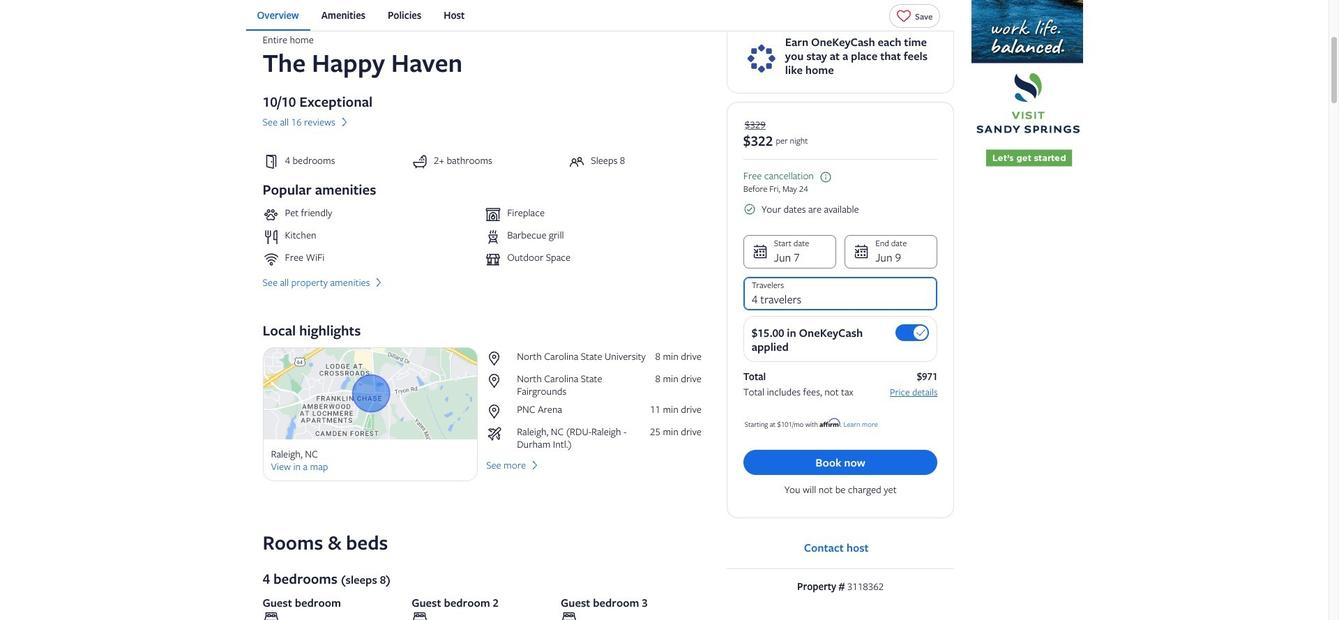 Task type: locate. For each thing, give the bounding box(es) containing it.
1 horizontal spatial medium image
[[373, 276, 385, 289]]

list item
[[263, 207, 479, 223], [485, 207, 702, 223], [263, 229, 479, 246], [485, 229, 702, 246], [263, 251, 479, 268], [485, 251, 702, 268]]

3 popular location image from the top
[[486, 403, 511, 420]]

0 vertical spatial list
[[246, 0, 955, 31]]

1 vertical spatial popular location image
[[486, 373, 511, 389]]

popular location image
[[486, 350, 511, 367], [486, 373, 511, 389], [486, 403, 511, 420]]

0 vertical spatial popular location image
[[486, 350, 511, 367]]

medium image
[[338, 116, 351, 128], [373, 276, 385, 289]]

0 horizontal spatial medium image
[[338, 116, 351, 128]]

2 vertical spatial popular location image
[[486, 403, 511, 420]]

1 popular location image from the top
[[486, 350, 511, 367]]

medium image
[[529, 459, 541, 472]]

airport image
[[486, 426, 511, 442]]

list
[[246, 0, 955, 31], [486, 350, 702, 451]]



Task type: vqa. For each thing, say whether or not it's contained in the screenshot.
the 3 related to September 2024
no



Task type: describe. For each thing, give the bounding box(es) containing it.
map image
[[263, 347, 478, 440]]

1 vertical spatial list
[[486, 350, 702, 451]]

small image
[[744, 203, 756, 215]]

0 vertical spatial medium image
[[338, 116, 351, 128]]

1 vertical spatial medium image
[[373, 276, 385, 289]]

2 popular location image from the top
[[486, 373, 511, 389]]



